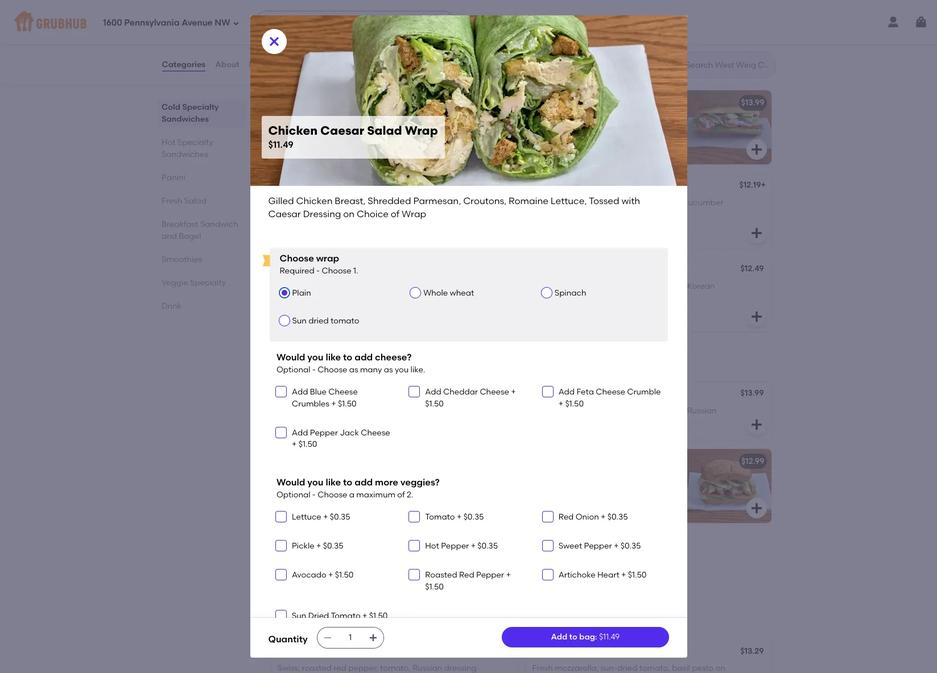 Task type: describe. For each thing, give the bounding box(es) containing it.
breast, inside turkey breast, provolone, avocado, lettuce, tomato, mayo on sub roll.
[[559, 30, 586, 40]]

whole
[[423, 288, 448, 298]]

choose inside would you like to add more veggies? optional - choose a maximum of 2.
[[318, 490, 347, 500]]

pepper inside roasted red pepper + $1.50
[[476, 571, 504, 581]]

specialty for veggie specialty tab
[[190, 278, 226, 288]]

toasted inside crispy bacon, lettuce, tomato, mayo on toasted choice of bread.
[[432, 30, 462, 40]]

whole wheat
[[423, 288, 474, 298]]

breakfast sandwich and bagel
[[161, 220, 238, 241]]

italian cold sandwich
[[277, 182, 364, 191]]

choice for blt cold sandwich
[[277, 42, 303, 52]]

$12.99
[[741, 457, 764, 467]]

1 horizontal spatial $11.49
[[484, 13, 506, 23]]

breakfast
[[161, 220, 198, 229]]

$14.39
[[486, 182, 509, 191]]

cold for club cold sandwich
[[298, 98, 317, 108]]

breast for and
[[317, 648, 342, 658]]

$1.50 right beef
[[338, 399, 356, 409]]

dressing inside hot beef pastrami, melted swiss, homemade coleslaw, russian dressing on toasted rye.
[[346, 485, 379, 494]]

1 vertical spatial with
[[339, 304, 355, 314]]

breast for on
[[594, 457, 619, 467]]

quantity
[[268, 635, 308, 645]]

pickle
[[292, 542, 314, 551]]

jack
[[340, 428, 359, 438]]

lettuce + $0.35
[[292, 513, 350, 522]]

jalapeno
[[337, 390, 375, 400]]

like.
[[411, 365, 425, 375]]

0 horizontal spatial parmesan,
[[277, 293, 319, 303]]

grilled chicken breast on focaccia hot sandwich
[[532, 457, 726, 467]]

maple
[[559, 281, 583, 291]]

veggie specialty tab
[[161, 277, 241, 289]]

toasted inside hot beef pastrami, melted swiss, homemade coleslaw, russian dressing on toasted rye.
[[392, 485, 422, 494]]

p1. turkey breast and bacon panini
[[277, 648, 413, 658]]

- inside choose wrap required - choose 1.
[[316, 266, 320, 276]]

0 vertical spatial croutons,
[[463, 196, 506, 207]]

hot roast beef and roast turkey breast, melted provolone, russian dressing on toasted sub roll.
[[277, 557, 458, 578]]

red inside roasted red pepper + $1.50
[[459, 571, 474, 581]]

rueben hot sandwich
[[532, 390, 619, 400]]

avocado, inside smoked turkey, crispy bacon, avocado, lettuce, tomato, red onion, mayo on sub roll.
[[532, 126, 569, 135]]

on inside honey maple turkey, avocado, spinach, korean bbq sauce, mayo on choice of wrap
[[602, 293, 612, 303]]

+ inside add pepper jack  cheese + $1.50
[[292, 440, 297, 450]]

of inside avocado, lettuce, tomato, red onion, cucumber on choice of bread.
[[572, 209, 580, 219]]

panini tab
[[161, 172, 241, 184]]

on inside hot roast beef, melted jalapeno havarti, horseradish and worcestershire sauce on toasted sub.
[[379, 418, 389, 427]]

chicken down bag:
[[573, 648, 605, 658]]

2.
[[407, 490, 413, 500]]

tomato, inside turkey breast, provolone, avocado, lettuce, tomato, mayo on sub roll.
[[563, 42, 594, 52]]

salad for chicken caesar salad wrap
[[342, 265, 365, 275]]

italian cold sandwich image
[[431, 174, 516, 248]]

2 as from the left
[[384, 365, 393, 375]]

drink
[[161, 302, 181, 311]]

avocado + $1.50
[[292, 571, 354, 581]]

on inside hot beef pastrami, melted swiss, homemade coleslaw, russian dressing on toasted rye.
[[381, 485, 390, 494]]

add for add to bag: $11.49
[[551, 633, 567, 642]]

wrap
[[316, 253, 339, 264]]

$12.49 +
[[483, 97, 511, 107]]

roll. inside the hot roast beef and roast turkey breast, melted provolone, russian dressing on toasted sub roll.
[[445, 568, 458, 578]]

add blue cheese crumbles
[[292, 388, 358, 409]]

turkey, for ham,
[[300, 114, 326, 124]]

sandwich down 'chicken caesar salad wrap $11.49'
[[325, 182, 364, 191]]

sweet pepper + $0.35
[[558, 542, 641, 551]]

$0.35 up artichoke heart + $1.50
[[621, 542, 641, 551]]

veggie for veggie specialty
[[161, 278, 188, 288]]

$12.19
[[739, 181, 761, 190]]

$13.49
[[485, 539, 509, 549]]

sandwiches for hot specialty sandwiches tab
[[161, 150, 208, 159]]

specialty for cold specialty sandwiches tab
[[182, 102, 219, 112]]

beef, for beef
[[315, 406, 334, 416]]

sandwich up the hot roast beef and roast turkey breast, melted provolone, russian dressing on toasted sub roll.
[[350, 541, 389, 550]]

$12.19 +
[[739, 181, 766, 190]]

feta
[[577, 388, 594, 397]]

1 vertical spatial breast,
[[335, 281, 362, 291]]

0 vertical spatial tomato
[[425, 513, 455, 522]]

$1.50 right heart
[[628, 571, 647, 581]]

club
[[277, 98, 296, 108]]

1 vertical spatial grilled
[[545, 648, 571, 658]]

hot beef pastrami, melted swiss, homemade coleslaw, russian dressing on toasted rye.
[[277, 473, 450, 494]]

+ inside the add cheddar cheese + $1.50
[[511, 388, 516, 397]]

cold up turkey breast, provolone, avocado, lettuce, tomato, mayo on sub roll.
[[582, 14, 601, 24]]

roasted red pepper + $1.50
[[425, 571, 511, 592]]

russian inside the hot roast beef and roast turkey breast, melted provolone, russian dressing on toasted sub roll.
[[320, 568, 349, 578]]

on inside turkey breast, provolone, avocado, lettuce, tomato, mayo on sub roll.
[[620, 42, 629, 52]]

0 horizontal spatial tossed
[[311, 304, 337, 314]]

would for would you like to add cheese?
[[276, 352, 305, 363]]

swiss,
[[381, 473, 403, 483]]

0 horizontal spatial tomato
[[331, 612, 360, 621]]

drink tab
[[161, 300, 241, 312]]

cold inside cold specialty sandwiches
[[161, 102, 180, 112]]

choose inside would you like to add cheese? optional - choose as many as you like.
[[318, 365, 347, 375]]

provolone, inside turkey breast, provolone, avocado, lettuce, tomato, mayo on sub roll.
[[588, 30, 628, 40]]

melted for sauce
[[336, 406, 363, 416]]

mayo inside turkey breast, provolone, avocado, lettuce, tomato, mayo on sub roll.
[[596, 42, 618, 52]]

wrap inside honey maple turkey, avocado, spinach, korean bbq sauce, mayo on choice of wrap
[[653, 293, 675, 303]]

tomato + $0.35
[[425, 513, 484, 522]]

sun dried tomato
[[292, 316, 359, 326]]

breakfast sandwich and bagel tab
[[161, 218, 241, 242]]

chicken caesar salad wrap image
[[431, 258, 516, 332]]

$13.99 for hot corn beef, melted swiss, sauerkraut, russian dressing on toasted rye.
[[741, 389, 764, 398]]

hot inside hot corn beef, melted swiss, sauerkraut, russian dressing on toasted rye.
[[532, 406, 546, 416]]

on inside the hot roast beef and roast turkey breast, melted provolone, russian dressing on toasted sub roll.
[[386, 568, 395, 578]]

you for veggies?
[[307, 477, 323, 488]]

like for more
[[326, 477, 341, 488]]

to for more
[[343, 477, 352, 488]]

mayo inside ham, turkey, crispy bacon, lettuce, tomato, mayo on toasted choice of bread.
[[445, 114, 467, 124]]

dressing inside hot corn beef, melted swiss, sauerkraut, russian dressing on toasted rye.
[[532, 418, 565, 427]]

roast left turkey
[[352, 557, 371, 566]]

on inside smoked turkey, crispy bacon, avocado, lettuce, tomato, red onion, mayo on sub roll.
[[556, 137, 566, 147]]

sandwich up turkey breast, provolone, avocado, lettuce, tomato, mayo on sub roll.
[[602, 14, 641, 24]]

tomato, inside smoked turkey, crispy bacon, avocado, lettuce, tomato, red onion, mayo on sub roll.
[[602, 126, 632, 135]]

tasty
[[532, 14, 553, 24]]

add to bag: $11.49
[[551, 633, 620, 642]]

hot specialty sandwiches inside hot specialty sandwiches tab
[[161, 138, 213, 159]]

of inside ham, turkey, crispy bacon, lettuce, tomato, mayo on toasted choice of bread.
[[349, 126, 356, 135]]

provolone, inside the hot roast beef and roast turkey breast, melted provolone, russian dressing on toasted sub roll.
[[277, 568, 318, 578]]

bread. inside ham, turkey, crispy bacon, lettuce, tomato, mayo on toasted choice of bread.
[[358, 126, 384, 135]]

choose up required on the top left of page
[[280, 253, 314, 264]]

sandwich inside breakfast sandwich and bagel
[[200, 220, 238, 229]]

optional inside would you like to add more veggies? optional - choose a maximum of 2.
[[276, 490, 310, 500]]

2 vertical spatial to
[[569, 633, 577, 642]]

- inside would you like to add more veggies? optional - choose a maximum of 2.
[[312, 490, 316, 500]]

tomato, inside ham, turkey, crispy bacon, lettuce, tomato, mayo on toasted choice of bread.
[[412, 114, 443, 124]]

caesar up tomato
[[357, 304, 385, 314]]

corn
[[548, 406, 566, 416]]

onion,
[[655, 198, 680, 207]]

rye. inside hot corn beef, melted swiss, sauerkraut, russian dressing on toasted rye.
[[610, 418, 624, 427]]

1 vertical spatial hot specialty sandwiches
[[268, 356, 425, 370]]

roast for beef
[[293, 557, 313, 566]]

focaccia
[[633, 457, 670, 467]]

$0.35 up roasted red pepper + $1.50
[[478, 542, 498, 551]]

sun for sun dried tomato + $1.50
[[292, 612, 306, 621]]

hot inside the hot roast beef and roast turkey breast, melted provolone, russian dressing on toasted sub roll.
[[277, 557, 291, 566]]

crispy bacon, lettuce, tomato, mayo on toasted choice of bread.
[[277, 30, 462, 52]]

pickle + $0.35
[[292, 542, 343, 551]]

jalapeno
[[365, 406, 399, 416]]

more
[[375, 477, 398, 488]]

sub inside turkey breast, provolone, avocado, lettuce, tomato, mayo on sub roll.
[[631, 42, 645, 52]]

specialty for hot specialty sandwiches tab
[[177, 138, 213, 147]]

lettuce, inside avocado, lettuce, tomato, red onion, cucumber on choice of bread.
[[571, 198, 602, 207]]

of inside would you like to add more veggies? optional - choose a maximum of 2.
[[397, 490, 405, 500]]

add pepper jack  cheese + $1.50
[[292, 428, 390, 450]]

$1.50 inside roasted red pepper + $1.50
[[425, 582, 444, 592]]

svg image inside main navigation 'navigation'
[[263, 18, 272, 27]]

cobbie cold sandwich
[[532, 98, 622, 108]]

lettuce, inside ham, turkey, crispy bacon, lettuce, tomato, mayo on toasted choice of bread.
[[381, 114, 410, 124]]

heart
[[597, 571, 619, 581]]

1 vertical spatial gilled
[[277, 281, 300, 291]]

salad for chicken caesar salad wrap $11.49
[[367, 124, 402, 138]]

sub inside smoked turkey, crispy bacon, avocado, lettuce, tomato, red onion, mayo on sub roll.
[[568, 137, 582, 147]]

hot pepper + $0.35
[[425, 542, 498, 551]]

caesar inside 'chicken caesar salad wrap $11.49'
[[320, 124, 364, 138]]

wrap inside 'chicken caesar salad wrap $11.49'
[[405, 124, 438, 138]]

toasted inside hot roast beef, melted jalapeno havarti, horseradish and worcestershire sauce on toasted sub.
[[391, 418, 421, 427]]

horseradish
[[432, 406, 478, 416]]

cold for cobbie cold sandwich
[[563, 98, 582, 108]]

avocado, inside avocado, lettuce, tomato, red onion, cucumber on choice of bread.
[[532, 198, 569, 207]]

avenue
[[182, 17, 213, 28]]

avocado, inside turkey breast, provolone, avocado, lettuce, tomato, mayo on sub roll.
[[630, 30, 667, 40]]

1 vertical spatial gilled chicken breast, shredded parmesan, croutons, romaine lettuce, tossed with caesar dressing on choice of wrap
[[277, 281, 402, 326]]

sandwich up crispy bacon, lettuce, tomato, mayo on toasted choice of bread.
[[314, 14, 353, 24]]

dried
[[308, 612, 329, 621]]

cheddar
[[443, 388, 478, 397]]

1 horizontal spatial romaine
[[509, 196, 548, 207]]

1 horizontal spatial tossed
[[589, 196, 619, 207]]

chicken down choose wrap required - choose 1.
[[302, 281, 333, 291]]

cheese for crumble
[[596, 388, 625, 397]]

1600 pennsylvania avenue nw
[[103, 17, 230, 28]]

sandwich up 'chicken caesar salad wrap $11.49'
[[318, 98, 357, 108]]

club cold sandwich
[[277, 98, 357, 108]]

cold for blt cold sandwich
[[293, 14, 312, 24]]

add for add pepper jack  cheese + $1.50
[[292, 428, 308, 438]]

sauce
[[354, 418, 378, 427]]

spinach
[[555, 288, 586, 298]]

beef, for sandwich
[[568, 406, 587, 416]]

hot specialty sandwiches tab
[[161, 137, 241, 160]]

homemade
[[405, 473, 450, 483]]

avocado
[[292, 571, 326, 581]]

and inside the hot roast beef and roast turkey breast, melted provolone, russian dressing on toasted sub roll.
[[334, 557, 350, 566]]

tomato, inside crispy bacon, lettuce, tomato, mayo on toasted choice of bread.
[[364, 30, 394, 40]]

bacon
[[361, 648, 387, 658]]

p1.
[[277, 648, 288, 658]]

smoked
[[532, 114, 564, 124]]

breast down add to bag: $11.49
[[607, 648, 632, 658]]

nw
[[215, 17, 230, 28]]

san francisco hot sandwich
[[277, 541, 389, 550]]

$0.35 up hot pepper + $0.35
[[463, 513, 484, 522]]

bag:
[[579, 633, 597, 642]]

turkey for tasty turkey cold sandwich
[[555, 14, 580, 24]]

about button
[[215, 44, 240, 85]]

smoothies tab
[[161, 254, 241, 266]]

wheat
[[450, 288, 474, 298]]

hot inside hot beef pastrami, melted swiss, homemade coleslaw, russian dressing on toasted rye.
[[277, 473, 291, 483]]

bacon, for club
[[352, 114, 379, 124]]

required
[[280, 266, 314, 276]]

crumble
[[627, 388, 661, 397]]

toasted inside hot corn beef, melted swiss, sauerkraut, russian dressing on toasted rye.
[[578, 418, 608, 427]]

sub inside the hot roast beef and roast turkey breast, melted provolone, russian dressing on toasted sub roll.
[[429, 568, 443, 578]]

$1.50 down the san francisco hot sandwich
[[335, 571, 354, 581]]

veggie for veggie
[[532, 182, 559, 191]]

lettuce, inside crispy bacon, lettuce, tomato, mayo on toasted choice of bread.
[[333, 30, 362, 40]]

sun for sun dried tomato
[[292, 316, 307, 326]]

would you like to add more veggies? optional - choose a maximum of 2.
[[276, 477, 440, 500]]

tasty turkey cold sandwich
[[532, 14, 641, 24]]

sandwich up jalapeno
[[377, 390, 415, 400]]

0 vertical spatial shredded
[[368, 196, 411, 207]]

pepper for add
[[310, 428, 338, 438]]

chicken caesar salad wrap $11.49
[[268, 124, 438, 150]]

red inside avocado, lettuce, tomato, red onion, cucumber on choice of bread.
[[638, 198, 653, 207]]

crispy for club cold sandwich
[[328, 114, 350, 124]]

1.
[[353, 266, 358, 276]]

cold specialty sandwiches tab
[[161, 101, 241, 125]]

$1.50 inside the add cheddar cheese + $1.50
[[425, 399, 444, 409]]

Search West Wing Cafe - Penn Ave search field
[[685, 60, 772, 71]]

rueben
[[532, 390, 562, 400]]

add cheddar cheese + $1.50
[[425, 388, 516, 409]]

sandwich up hot corn beef, melted swiss, sauerkraut, russian dressing on toasted rye.
[[580, 390, 619, 400]]

add for add feta cheese crumble + $1.50
[[558, 388, 575, 397]]

1 vertical spatial romaine
[[360, 293, 395, 303]]

$1.50 inside add pepper jack  cheese + $1.50
[[299, 440, 317, 450]]

avocado, inside honey maple turkey, avocado, spinach, korean bbq sauce, mayo on choice of wrap
[[613, 281, 650, 291]]

and left the bacon
[[344, 648, 359, 658]]

roll. inside smoked turkey, crispy bacon, avocado, lettuce, tomato, red onion, mayo on sub roll.
[[583, 137, 597, 147]]

1 vertical spatial red
[[558, 513, 574, 522]]

and inside hot roast beef, melted jalapeno havarti, horseradish and worcestershire sauce on toasted sub.
[[277, 418, 293, 427]]

add for add blue cheese crumbles
[[292, 388, 308, 397]]

toasted inside the hot roast beef and roast turkey breast, melted provolone, russian dressing on toasted sub roll.
[[397, 568, 427, 578]]

0 vertical spatial grilled
[[532, 457, 558, 467]]

bacon, for cobbie
[[618, 114, 645, 124]]

avocado, lettuce, tomato, red onion, cucumber on choice of bread.
[[532, 198, 723, 219]]

worcestershire
[[295, 418, 352, 427]]

fresh salad
[[161, 196, 206, 206]]

chicken up the plain
[[277, 265, 309, 275]]

2 vertical spatial choice
[[324, 316, 352, 326]]

1 vertical spatial you
[[395, 365, 409, 375]]



Task type: vqa. For each thing, say whether or not it's contained in the screenshot.
Sandwiches in the Hot Specialty Sandwiches
yes



Task type: locate. For each thing, give the bounding box(es) containing it.
add inside add blue cheese crumbles
[[292, 388, 308, 397]]

caesar down club cold sandwich
[[320, 124, 364, 138]]

hot specialty sandwiches up the panini tab
[[161, 138, 213, 159]]

pennsylvania
[[124, 17, 180, 28]]

mayo
[[396, 30, 418, 40], [596, 42, 618, 52], [445, 114, 467, 124], [532, 137, 554, 147]]

1 horizontal spatial avocado,
[[630, 30, 667, 40]]

melted for toasted
[[589, 406, 616, 416]]

1 would from the top
[[276, 352, 305, 363]]

fresh
[[161, 196, 182, 206]]

$13.99 for hot roast beef, melted jalapeno havarti, horseradish and worcestershire sauce on toasted sub.
[[486, 389, 509, 398]]

1 horizontal spatial breast,
[[559, 30, 586, 40]]

to for cheese?
[[343, 352, 352, 363]]

chicken down italian cold sandwich
[[296, 196, 333, 207]]

$11.49 up p7. grilled chicken breast panini
[[599, 633, 620, 642]]

tomato
[[425, 513, 455, 522], [331, 612, 360, 621]]

main navigation navigation
[[0, 0, 937, 44]]

cold right the club
[[298, 98, 317, 108]]

cold
[[293, 14, 312, 24], [582, 14, 601, 24], [298, 98, 317, 108], [563, 98, 582, 108], [161, 102, 180, 112], [304, 182, 323, 191]]

cold for italian cold sandwich
[[304, 182, 323, 191]]

of
[[305, 42, 313, 52], [349, 126, 356, 135], [391, 209, 400, 219], [572, 209, 580, 219], [644, 293, 651, 303], [354, 316, 361, 326], [397, 490, 405, 500]]

cheese up + $1.50
[[328, 388, 358, 397]]

0 vertical spatial gilled chicken breast, shredded parmesan, croutons, romaine lettuce, tossed with caesar dressing on choice of wrap
[[268, 196, 642, 219]]

1 vertical spatial beef
[[315, 557, 332, 566]]

lettuce
[[292, 513, 321, 522]]

on inside crispy bacon, lettuce, tomato, mayo on toasted choice of bread.
[[420, 30, 430, 40]]

cheese inside add blue cheese crumbles
[[328, 388, 358, 397]]

sandwich up smoked turkey, crispy bacon, avocado, lettuce, tomato, red onion, mayo on sub roll.
[[584, 98, 622, 108]]

breast down sun dried tomato + $1.50
[[317, 648, 342, 658]]

francisco
[[294, 541, 333, 550]]

melted inside the hot roast beef and roast turkey breast, melted provolone, russian dressing on toasted sub roll.
[[428, 557, 455, 566]]

sauerkraut,
[[641, 406, 685, 416]]

on
[[420, 30, 430, 40], [620, 42, 629, 52], [277, 126, 287, 135], [556, 137, 566, 147], [343, 209, 355, 219], [532, 209, 542, 219], [602, 293, 612, 303], [312, 316, 322, 326], [379, 418, 389, 427], [567, 418, 576, 427], [621, 457, 631, 467], [381, 485, 390, 494], [386, 568, 395, 578]]

0 vertical spatial optional
[[276, 365, 310, 375]]

optional up lettuce in the left of the page
[[276, 490, 310, 500]]

1 horizontal spatial bread.
[[358, 126, 384, 135]]

+ inside add feta cheese crumble + $1.50
[[558, 399, 563, 409]]

0 vertical spatial avocado,
[[630, 30, 667, 40]]

1 vertical spatial provolone,
[[277, 568, 318, 578]]

smoothies
[[161, 255, 202, 265]]

add inside would you like to add cheese? optional - choose as many as you like.
[[355, 352, 373, 363]]

cobbie cold sandwich image
[[686, 91, 771, 165]]

categories button
[[161, 44, 206, 85]]

0 horizontal spatial avocado,
[[532, 198, 569, 207]]

1 vertical spatial breast,
[[399, 557, 426, 566]]

- down wrap
[[316, 266, 320, 276]]

red right roasted
[[459, 571, 474, 581]]

on inside ham, turkey, crispy bacon, lettuce, tomato, mayo on toasted choice of bread.
[[277, 126, 287, 135]]

to
[[343, 352, 352, 363], [343, 477, 352, 488], [569, 633, 577, 642]]

on inside avocado, lettuce, tomato, red onion, cucumber on choice of bread.
[[532, 209, 542, 219]]

2 beef, from the left
[[568, 406, 587, 416]]

melted up 'maximum'
[[351, 473, 379, 483]]

melted up roasted
[[428, 557, 455, 566]]

bacon, inside crispy bacon, lettuce, tomato, mayo on toasted choice of bread.
[[304, 30, 331, 40]]

0 vertical spatial breast,
[[335, 196, 366, 207]]

sandwiches for cold specialty sandwiches tab
[[161, 114, 209, 124]]

$11.49 left the tasty
[[484, 13, 506, 23]]

$12.49 for $12.49 +
[[483, 97, 506, 107]]

like
[[326, 352, 341, 363], [326, 477, 341, 488]]

hot beef pastrami, melted swiss, homemade coleslaw, russian dressing on toasted rye. button
[[271, 450, 516, 523]]

add up many
[[355, 352, 373, 363]]

1 vertical spatial choice
[[321, 126, 347, 135]]

gilled chicken breast, shredded parmesan, croutons, romaine lettuce, tossed with caesar dressing on choice of wrap down $14.39
[[268, 196, 642, 219]]

1 horizontal spatial croutons,
[[463, 196, 506, 207]]

1 horizontal spatial hot specialty sandwiches
[[268, 356, 425, 370]]

bacon, down club cold sandwich
[[352, 114, 379, 124]]

pepper
[[310, 428, 338, 438], [441, 542, 469, 551], [584, 542, 612, 551], [476, 571, 504, 581]]

bacon, up red
[[618, 114, 645, 124]]

mayo
[[579, 293, 601, 303]]

choose
[[280, 253, 314, 264], [322, 266, 351, 276], [318, 365, 347, 375], [318, 490, 347, 500]]

would up roast
[[276, 352, 305, 363]]

red
[[634, 126, 647, 135]]

bacon, inside ham, turkey, crispy bacon, lettuce, tomato, mayo on toasted choice of bread.
[[352, 114, 379, 124]]

san
[[277, 541, 292, 550]]

0 horizontal spatial salad
[[184, 196, 206, 206]]

1 crispy from the left
[[328, 114, 350, 124]]

blt
[[277, 14, 291, 24]]

0 vertical spatial $12.49
[[483, 97, 506, 107]]

cheese for +
[[480, 388, 509, 397]]

1 horizontal spatial salad
[[342, 265, 365, 275]]

maximum
[[356, 490, 395, 500]]

of inside honey maple turkey, avocado, spinach, korean bbq sauce, mayo on choice of wrap
[[644, 293, 651, 303]]

croutons,
[[463, 196, 506, 207], [321, 293, 358, 303]]

0 horizontal spatial with
[[339, 304, 355, 314]]

0 vertical spatial with
[[622, 196, 640, 207]]

0 vertical spatial $11.49
[[484, 13, 506, 23]]

add down worcestershire
[[292, 428, 308, 438]]

reviews button
[[248, 44, 281, 85]]

1 vertical spatial salad
[[184, 196, 206, 206]]

$1.50 inside add feta cheese crumble + $1.50
[[565, 399, 584, 409]]

melted down hot roast beef jalapeno sandwich
[[336, 406, 363, 416]]

sandwich left $12.99
[[688, 457, 726, 467]]

dried
[[308, 316, 329, 326]]

add up 'maximum'
[[355, 477, 373, 488]]

beef inside hot beef pastrami, melted swiss, homemade coleslaw, russian dressing on toasted rye.
[[293, 473, 311, 483]]

optional up roast
[[276, 365, 310, 375]]

gilled
[[268, 196, 294, 207], [277, 281, 300, 291]]

hot inside hot roast beef, melted jalapeno havarti, horseradish and worcestershire sauce on toasted sub.
[[277, 406, 291, 416]]

dressing down italian cold sandwich
[[303, 209, 341, 219]]

0 horizontal spatial turkey,
[[300, 114, 326, 124]]

cheese for crumbles
[[328, 388, 358, 397]]

1 vertical spatial roll.
[[583, 137, 597, 147]]

hot specialty sandwiches up hot roast beef jalapeno sandwich
[[268, 356, 425, 370]]

tomato up input item quantity number field
[[331, 612, 360, 621]]

add inside add feta cheese crumble + $1.50
[[558, 388, 575, 397]]

Input item quantity number field
[[338, 628, 363, 649]]

0 vertical spatial choice
[[277, 42, 303, 52]]

$0.35 down 'a'
[[330, 513, 350, 522]]

you down cheese?
[[395, 365, 409, 375]]

svg image
[[263, 18, 272, 27], [495, 59, 508, 73], [750, 227, 763, 240], [750, 310, 763, 324], [278, 389, 284, 396], [544, 389, 551, 396], [750, 418, 763, 432], [750, 502, 763, 516], [411, 543, 418, 550], [495, 569, 508, 583], [278, 572, 284, 579], [411, 572, 418, 579], [544, 572, 551, 579], [323, 634, 332, 643], [369, 634, 378, 643]]

as down cheese?
[[384, 365, 393, 375]]

bread. inside avocado, lettuce, tomato, red onion, cucumber on choice of bread.
[[581, 209, 607, 219]]

tossed
[[589, 196, 619, 207], [311, 304, 337, 314]]

+ $1.50
[[329, 399, 356, 409]]

provolone, down tasty turkey cold sandwich
[[588, 30, 628, 40]]

cheese right 'cheddar'
[[480, 388, 509, 397]]

1 vertical spatial rye.
[[424, 485, 438, 494]]

cheese down sauce
[[361, 428, 390, 438]]

chicken caesar salad wrap
[[277, 265, 388, 275]]

0 horizontal spatial provolone,
[[277, 568, 318, 578]]

1 horizontal spatial turkey,
[[566, 114, 591, 124]]

honey maple turkey, avocado, spinach, korean bbq sauce, mayo on choice of wrap
[[532, 281, 715, 303]]

0 vertical spatial you
[[307, 352, 323, 363]]

panini inside tab
[[161, 173, 185, 183]]

honey
[[532, 281, 557, 291]]

turkey, for smoked
[[566, 114, 591, 124]]

2 horizontal spatial salad
[[367, 124, 402, 138]]

2 horizontal spatial $11.49
[[599, 633, 620, 642]]

gilled chicken breast, shredded parmesan, croutons, romaine lettuce, tossed with caesar dressing on choice of wrap down chicken caesar salad wrap
[[277, 281, 402, 326]]

tomato,
[[364, 30, 394, 40], [563, 42, 594, 52], [412, 114, 443, 124], [602, 126, 632, 135]]

search icon image
[[668, 58, 681, 72]]

roast
[[293, 390, 316, 400]]

hot corn beef, melted swiss, sauerkraut, russian dressing on toasted rye.
[[532, 406, 717, 427]]

sweet
[[558, 542, 582, 551]]

add left bag:
[[551, 633, 567, 642]]

cheese inside the add cheddar cheese + $1.50
[[480, 388, 509, 397]]

blt cold sandwich
[[277, 14, 353, 24]]

choose wrap required - choose 1.
[[280, 253, 358, 276]]

1 horizontal spatial choice
[[357, 209, 389, 219]]

turkey,
[[300, 114, 326, 124], [566, 114, 591, 124]]

mayo inside crispy bacon, lettuce, tomato, mayo on toasted choice of bread.
[[396, 30, 418, 40]]

breast, down the 1.
[[335, 281, 362, 291]]

as
[[349, 365, 358, 375], [384, 365, 393, 375]]

0 horizontal spatial croutons,
[[321, 293, 358, 303]]

to up 'a'
[[343, 477, 352, 488]]

cold specialty sandwiches
[[161, 102, 219, 124]]

turkey, inside smoked turkey, crispy bacon, avocado, lettuce, tomato, red onion, mayo on sub roll.
[[566, 114, 591, 124]]

melted down feta
[[589, 406, 616, 416]]

2 vertical spatial bread.
[[581, 209, 607, 219]]

korean
[[687, 281, 715, 291]]

roast for beef,
[[293, 406, 313, 416]]

caesar down wrap
[[311, 265, 340, 275]]

like inside would you like to add cheese? optional - choose as many as you like.
[[326, 352, 341, 363]]

turkey inside turkey breast, provolone, avocado, lettuce, tomato, mayo on sub roll.
[[532, 30, 557, 40]]

1 vertical spatial would
[[276, 477, 305, 488]]

with left onion,
[[622, 196, 640, 207]]

p7.
[[532, 648, 543, 658]]

russian down the san francisco hot sandwich
[[320, 568, 349, 578]]

you for optional
[[307, 352, 323, 363]]

russian inside hot corn beef, melted swiss, sauerkraut, russian dressing on toasted rye.
[[687, 406, 717, 416]]

0 horizontal spatial rye.
[[424, 485, 438, 494]]

pepper inside add pepper jack  cheese + $1.50
[[310, 428, 338, 438]]

0 vertical spatial salad
[[367, 124, 402, 138]]

1 horizontal spatial with
[[622, 196, 640, 207]]

would
[[276, 352, 305, 363], [276, 477, 305, 488]]

choose up beef
[[318, 365, 347, 375]]

you
[[307, 352, 323, 363], [395, 365, 409, 375], [307, 477, 323, 488]]

1 vertical spatial avocado,
[[532, 126, 569, 135]]

add inside the add cheddar cheese + $1.50
[[425, 388, 441, 397]]

0 vertical spatial bread.
[[315, 42, 340, 52]]

cheese right feta
[[596, 388, 625, 397]]

1 vertical spatial russian
[[315, 485, 344, 494]]

2 would from the top
[[276, 477, 305, 488]]

specialty down the smoothies tab
[[190, 278, 226, 288]]

would inside would you like to add cheese? optional - choose as many as you like.
[[276, 352, 305, 363]]

2 sun from the top
[[292, 612, 306, 621]]

0 vertical spatial beef
[[293, 473, 311, 483]]

and down the san francisco hot sandwich
[[334, 557, 350, 566]]

0 vertical spatial sub
[[631, 42, 645, 52]]

2 add from the top
[[355, 477, 373, 488]]

0 horizontal spatial breast,
[[399, 557, 426, 566]]

2 horizontal spatial bread.
[[581, 209, 607, 219]]

chicken inside 'chicken caesar salad wrap $11.49'
[[268, 124, 317, 138]]

1 vertical spatial optional
[[276, 490, 310, 500]]

0 vertical spatial hot specialty sandwiches
[[161, 138, 213, 159]]

tomato up hot pepper + $0.35
[[425, 513, 455, 522]]

and inside breakfast sandwich and bagel
[[161, 232, 177, 241]]

toasted inside ham, turkey, crispy bacon, lettuce, tomato, mayo on toasted choice of bread.
[[289, 126, 319, 135]]

italian
[[277, 182, 302, 191]]

beef, down rueben hot sandwich
[[568, 406, 587, 416]]

red onion + $0.35
[[558, 513, 628, 522]]

bread. inside crispy bacon, lettuce, tomato, mayo on toasted choice of bread.
[[315, 42, 340, 52]]

lettuce,
[[551, 196, 587, 207], [571, 198, 602, 207], [277, 304, 309, 314]]

mayo inside smoked turkey, crispy bacon, avocado, lettuce, tomato, red onion, mayo on sub roll.
[[532, 137, 554, 147]]

dressing down the plain
[[277, 316, 310, 326]]

tasty turkey cold sandwich image
[[686, 7, 771, 81]]

svg image
[[914, 15, 928, 29], [232, 20, 239, 26], [267, 35, 281, 48], [750, 59, 763, 73], [495, 143, 508, 157], [750, 143, 763, 157], [278, 429, 284, 436], [278, 514, 284, 520], [411, 514, 418, 520], [544, 514, 551, 520], [278, 543, 284, 550], [544, 543, 551, 550], [278, 613, 284, 620]]

sandwiches inside cold specialty sandwiches
[[161, 114, 209, 124]]

1 vertical spatial -
[[312, 365, 316, 375]]

choice inside honey maple turkey, avocado, spinach, korean bbq sauce, mayo on choice of wrap
[[614, 293, 642, 303]]

2 like from the top
[[326, 477, 341, 488]]

0 vertical spatial dressing
[[303, 209, 341, 219]]

to down tomato
[[343, 352, 352, 363]]

croutons, down $14.39
[[463, 196, 506, 207]]

0 vertical spatial would
[[276, 352, 305, 363]]

1 horizontal spatial sub
[[568, 137, 582, 147]]

like for cheese?
[[326, 352, 341, 363]]

rye. inside hot beef pastrami, melted swiss, homemade coleslaw, russian dressing on toasted rye.
[[424, 485, 438, 494]]

cheese inside add pepper jack  cheese + $1.50
[[361, 428, 390, 438]]

0 horizontal spatial romaine
[[360, 293, 395, 303]]

veggie specialty
[[161, 278, 226, 288]]

add for cheese?
[[355, 352, 373, 363]]

1 horizontal spatial choice
[[321, 126, 347, 135]]

beef, inside hot roast beef, melted jalapeno havarti, horseradish and worcestershire sauce on toasted sub.
[[315, 406, 334, 416]]

2 vertical spatial sandwiches
[[352, 356, 425, 370]]

sandwiches up hot specialty sandwiches tab
[[161, 114, 209, 124]]

breast,
[[335, 196, 366, 207], [335, 281, 362, 291]]

beef, inside hot corn beef, melted swiss, sauerkraut, russian dressing on toasted rye.
[[568, 406, 587, 416]]

caesar down italian
[[268, 209, 301, 219]]

add for more
[[355, 477, 373, 488]]

beef,
[[315, 406, 334, 416], [568, 406, 587, 416]]

hot inside tab
[[161, 138, 175, 147]]

2 optional from the top
[[276, 490, 310, 500]]

cold right blt
[[293, 14, 312, 24]]

$1.50 up the bacon
[[369, 612, 388, 621]]

specialty up blue
[[293, 356, 349, 370]]

choice inside ham, turkey, crispy bacon, lettuce, tomato, mayo on toasted choice of bread.
[[321, 126, 347, 135]]

1 vertical spatial sub
[[568, 137, 582, 147]]

2 vertical spatial -
[[312, 490, 316, 500]]

- up blue
[[312, 365, 316, 375]]

ham,
[[277, 114, 298, 124]]

veggie right $14.39
[[532, 182, 559, 191]]

add left feta
[[558, 388, 575, 397]]

1 optional from the top
[[276, 365, 310, 375]]

specialty inside cold specialty sandwiches
[[182, 102, 219, 112]]

salad inside 'chicken caesar salad wrap $11.49'
[[367, 124, 402, 138]]

p7. grilled chicken breast panini
[[532, 648, 658, 658]]

romaine down $14.39
[[509, 196, 548, 207]]

1 horizontal spatial beef,
[[568, 406, 587, 416]]

to inside would you like to add more veggies? optional - choose a maximum of 2.
[[343, 477, 352, 488]]

melted for on
[[351, 473, 379, 483]]

provolone, down pickle in the bottom left of the page
[[277, 568, 318, 578]]

categories
[[162, 60, 205, 69]]

chicken down the club
[[268, 124, 317, 138]]

pepper for sweet
[[584, 542, 612, 551]]

breast, right turkey
[[399, 557, 426, 566]]

2 vertical spatial red
[[459, 571, 474, 581]]

crumbles
[[292, 399, 329, 409]]

breast, down italian cold sandwich
[[335, 196, 366, 207]]

add for add cheddar cheese + $1.50
[[425, 388, 441, 397]]

0 vertical spatial russian
[[687, 406, 717, 416]]

rye. down homemade
[[424, 485, 438, 494]]

salad
[[367, 124, 402, 138], [184, 196, 206, 206], [342, 265, 365, 275]]

0 horizontal spatial choice
[[277, 42, 303, 52]]

$0.35 right pickle in the bottom left of the page
[[323, 542, 343, 551]]

1 vertical spatial $12.49
[[740, 264, 764, 274]]

roast down pickle in the bottom left of the page
[[293, 557, 313, 566]]

lettuce, inside turkey breast, provolone, avocado, lettuce, tomato, mayo on sub roll.
[[532, 42, 561, 52]]

specialty
[[182, 102, 219, 112], [177, 138, 213, 147], [190, 278, 226, 288], [293, 356, 349, 370]]

$11.49 inside 'chicken caesar salad wrap $11.49'
[[268, 140, 293, 150]]

breast left focaccia
[[594, 457, 619, 467]]

2 horizontal spatial choice
[[614, 293, 642, 303]]

roll. inside turkey breast, provolone, avocado, lettuce, tomato, mayo on sub roll.
[[647, 42, 661, 52]]

turkey, inside ham, turkey, crispy bacon, lettuce, tomato, mayo on toasted choice of bread.
[[300, 114, 326, 124]]

2 crispy from the left
[[593, 114, 616, 124]]

a
[[349, 490, 354, 500]]

2 vertical spatial turkey
[[290, 648, 315, 658]]

choose down wrap
[[322, 266, 351, 276]]

2 horizontal spatial sub
[[631, 42, 645, 52]]

pepper for hot
[[441, 542, 469, 551]]

+ inside roasted red pepper + $1.50
[[506, 571, 511, 581]]

1 horizontal spatial veggie
[[532, 182, 559, 191]]

bread.
[[315, 42, 340, 52], [358, 126, 384, 135], [581, 209, 607, 219]]

2 vertical spatial salad
[[342, 265, 365, 275]]

crispy for cobbie cold sandwich
[[593, 114, 616, 124]]

lettuce, inside smoked turkey, crispy bacon, avocado, lettuce, tomato, red onion, mayo on sub roll.
[[571, 126, 600, 135]]

0 vertical spatial -
[[316, 266, 320, 276]]

roasted
[[425, 571, 457, 581]]

you inside would you like to add more veggies? optional - choose a maximum of 2.
[[307, 477, 323, 488]]

crispy down cobbie cold sandwich
[[593, 114, 616, 124]]

1 add from the top
[[355, 352, 373, 363]]

$0.35 right onion
[[607, 513, 628, 522]]

pepper down worcestershire
[[310, 428, 338, 438]]

2 horizontal spatial roll.
[[647, 42, 661, 52]]

would for would you like to add more veggies?
[[276, 477, 305, 488]]

$12.49 for $12.49
[[740, 264, 764, 274]]

grilled right p7.
[[545, 648, 571, 658]]

2 turkey, from the left
[[566, 114, 591, 124]]

2 horizontal spatial red
[[638, 198, 653, 207]]

and down breakfast
[[161, 232, 177, 241]]

optional inside would you like to add cheese? optional - choose as many as you like.
[[276, 365, 310, 375]]

1 vertical spatial choice
[[614, 293, 642, 303]]

salad inside 'tab'
[[184, 196, 206, 206]]

1 vertical spatial tomato
[[331, 612, 360, 621]]

1 horizontal spatial parmesan,
[[413, 196, 461, 207]]

artichoke
[[558, 571, 596, 581]]

chicken down corn
[[560, 457, 592, 467]]

veggie inside veggie specialty tab
[[161, 278, 188, 288]]

1 vertical spatial shredded
[[364, 281, 402, 291]]

as left many
[[349, 365, 358, 375]]

1 as from the left
[[349, 365, 358, 375]]

2 vertical spatial $11.49
[[599, 633, 620, 642]]

breast, inside the hot roast beef and roast turkey breast, melted provolone, russian dressing on toasted sub roll.
[[399, 557, 426, 566]]

1 beef, from the left
[[315, 406, 334, 416]]

1 vertical spatial veggie
[[161, 278, 188, 288]]

breast, down tasty turkey cold sandwich
[[559, 30, 586, 40]]

beef, up worcestershire
[[315, 406, 334, 416]]

1 vertical spatial to
[[343, 477, 352, 488]]

pastrami,
[[313, 473, 350, 483]]

provolone,
[[588, 30, 628, 40], [277, 568, 318, 578]]

blue
[[310, 388, 327, 397]]

crispy inside ham, turkey, crispy bacon, lettuce, tomato, mayo on toasted choice of bread.
[[328, 114, 350, 124]]

on inside hot corn beef, melted swiss, sauerkraut, russian dressing on toasted rye.
[[567, 418, 576, 427]]

2 vertical spatial russian
[[320, 568, 349, 578]]

1 sun from the top
[[292, 316, 307, 326]]

bacon, down blt cold sandwich
[[304, 30, 331, 40]]

specialty up hot specialty sandwiches tab
[[182, 102, 219, 112]]

sandwich down the fresh salad 'tab'
[[200, 220, 238, 229]]

0 vertical spatial roll.
[[647, 42, 661, 52]]

croutons, up tomato
[[321, 293, 358, 303]]

hot roast beef, melted jalapeno havarti, horseradish and worcestershire sauce on toasted sub.
[[277, 406, 478, 427]]

crispy inside smoked turkey, crispy bacon, avocado, lettuce, tomato, red onion, mayo on sub roll.
[[593, 114, 616, 124]]

with up tomato
[[339, 304, 355, 314]]

0 horizontal spatial $12.49
[[483, 97, 506, 107]]

turkey right the tasty
[[555, 14, 580, 24]]

dressing inside the hot roast beef and roast turkey breast, melted provolone, russian dressing on toasted sub roll.
[[351, 568, 384, 578]]

0 vertical spatial choice
[[357, 209, 389, 219]]

romaine down chicken caesar salad wrap
[[360, 293, 395, 303]]

turkey, down cobbie cold sandwich
[[566, 114, 591, 124]]

$11.49 +
[[484, 13, 511, 23]]

choice inside crispy bacon, lettuce, tomato, mayo on toasted choice of bread.
[[277, 42, 303, 52]]

1 turkey, from the left
[[300, 114, 326, 124]]

2 vertical spatial roll.
[[445, 568, 458, 578]]

havarti,
[[401, 406, 431, 416]]

0 horizontal spatial sub
[[429, 568, 443, 578]]

1 like from the top
[[326, 352, 341, 363]]

1 horizontal spatial bacon,
[[352, 114, 379, 124]]

cheese
[[328, 388, 358, 397], [480, 388, 509, 397], [596, 388, 625, 397], [361, 428, 390, 438]]

choice for veggie
[[544, 209, 570, 219]]

1600
[[103, 17, 122, 28]]

cheese inside add feta cheese crumble + $1.50
[[596, 388, 625, 397]]

1 vertical spatial avocado,
[[613, 281, 650, 291]]

pepper right sweet
[[584, 542, 612, 551]]

swiss,
[[618, 406, 639, 416]]

choice inside avocado, lettuce, tomato, red onion, cucumber on choice of bread.
[[544, 209, 570, 219]]

2 vertical spatial sub
[[429, 568, 443, 578]]

0 vertical spatial gilled
[[268, 196, 294, 207]]

beef
[[318, 390, 336, 400]]

gilled chicken breast, shredded parmesan, croutons, romaine lettuce, tossed with caesar dressing on choice of wrap
[[268, 196, 642, 219], [277, 281, 402, 326]]

sauce,
[[551, 293, 577, 303]]

dressing
[[303, 209, 341, 219], [277, 316, 310, 326]]

1 vertical spatial turkey
[[532, 30, 557, 40]]

choose down pastrami,
[[318, 490, 347, 500]]

bread. for veggie
[[581, 209, 607, 219]]

add inside would you like to add more veggies? optional - choose a maximum of 2.
[[355, 477, 373, 488]]

turkey, down club cold sandwich
[[300, 114, 326, 124]]

grilled chicken breast on focaccia hot sandwich image
[[686, 450, 771, 523]]

hot roast beef jalapeno sandwich
[[277, 390, 415, 400]]

bread. for blt cold sandwich
[[315, 42, 340, 52]]

$1.50 down feta
[[565, 399, 584, 409]]

turkey for p1. turkey breast and bacon panini
[[290, 648, 315, 658]]

1 vertical spatial dressing
[[277, 316, 310, 326]]

0 horizontal spatial hot specialty sandwiches
[[161, 138, 213, 159]]

fresh salad tab
[[161, 195, 241, 207]]

- inside would you like to add cheese? optional - choose as many as you like.
[[312, 365, 316, 375]]

of inside crispy bacon, lettuce, tomato, mayo on toasted choice of bread.
[[305, 42, 313, 52]]

bbq
[[532, 293, 549, 303]]

1 horizontal spatial tomato
[[425, 513, 455, 522]]



